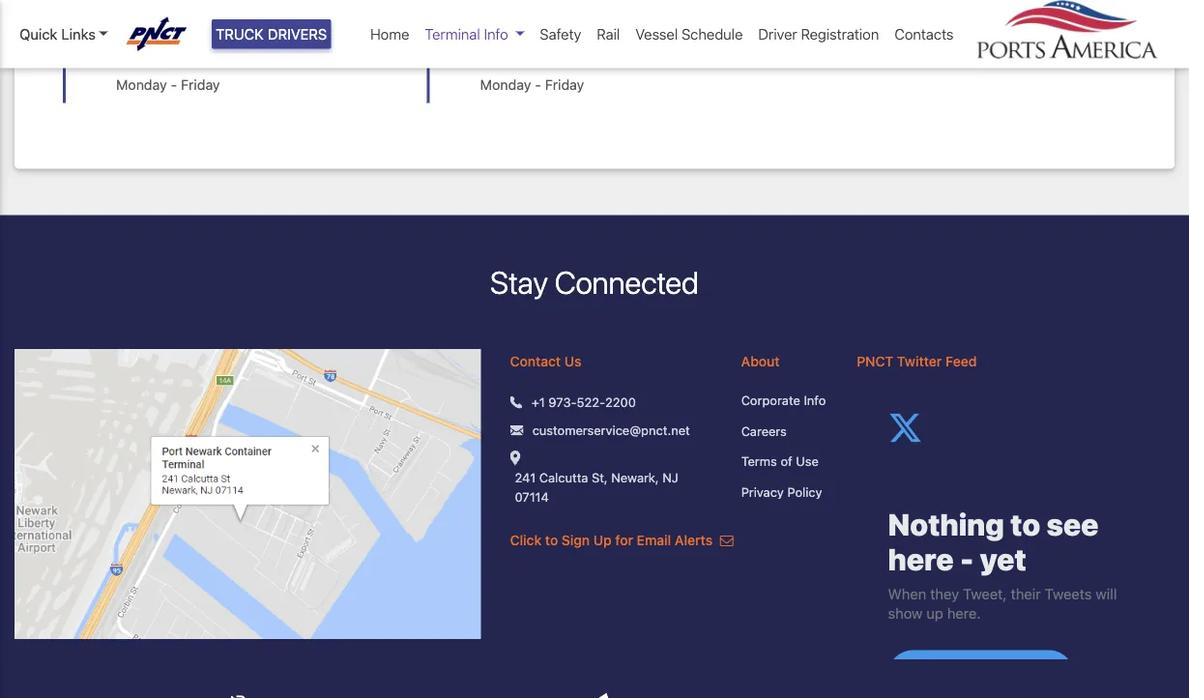 Task type: describe. For each thing, give the bounding box(es) containing it.
privacy policy
[[741, 484, 822, 499]]

241 calcutta st, newark, nj 07114 link
[[515, 468, 712, 506]]

move
[[163, 12, 201, 30]]

receiving
[[607, 12, 677, 30]]

registration
[[801, 26, 879, 42]]

careers
[[741, 423, 787, 438]]

- left 5:00
[[176, 48, 182, 64]]

home
[[370, 26, 409, 42]]

241 calcutta st, newark, nj 07114
[[515, 470, 678, 504]]

customerservice@pnct.net link
[[532, 420, 690, 439]]

single move export return
[[114, 12, 304, 30]]

drivers
[[268, 26, 327, 42]]

+1 973-522-2200 link
[[531, 392, 636, 411]]

click to sign up for email alerts link
[[510, 532, 734, 548]]

email
[[637, 532, 671, 548]]

terminal info
[[425, 26, 508, 42]]

nj
[[663, 470, 678, 485]]

driver registration
[[758, 26, 879, 42]]

twitter
[[897, 353, 942, 369]]

info for corporate info
[[804, 393, 826, 407]]

- left 3:30
[[540, 48, 546, 64]]

6:00 for single move export return
[[116, 48, 147, 64]]

export
[[205, 12, 252, 30]]

home link
[[363, 15, 417, 53]]

rail link
[[589, 15, 628, 53]]

truck drivers link
[[212, 19, 331, 49]]

envelope o image
[[720, 533, 734, 547]]

st,
[[592, 470, 608, 485]]

vessel schedule
[[635, 26, 743, 42]]

pnct
[[857, 353, 893, 369]]

privacy
[[741, 484, 784, 499]]

quick
[[19, 26, 57, 42]]

corporate info link
[[741, 391, 828, 410]]

pm for receiving
[[584, 48, 605, 64]]

terminal info link
[[417, 15, 532, 53]]

driver registration link
[[751, 15, 887, 53]]

terminal
[[425, 26, 480, 42]]

am for hazardous
[[515, 48, 536, 64]]

241
[[515, 470, 536, 485]]

corporate
[[741, 393, 800, 407]]

about
[[741, 353, 780, 369]]

us
[[564, 353, 581, 369]]

up
[[593, 532, 612, 548]]

rail
[[597, 26, 620, 42]]

links
[[61, 26, 96, 42]]

careers link
[[741, 421, 828, 440]]

single
[[114, 12, 159, 30]]

973-
[[548, 394, 577, 409]]

safety link
[[532, 15, 589, 53]]

sign in image
[[224, 692, 245, 698]]

vessel schedule link
[[628, 15, 751, 53]]

privacy policy link
[[741, 482, 828, 501]]

to
[[545, 532, 558, 548]]



Task type: locate. For each thing, give the bounding box(es) containing it.
terms
[[741, 454, 777, 468]]

info
[[484, 26, 508, 42], [804, 393, 826, 407]]

6:00 am - 5:00 pm
[[116, 48, 241, 64]]

info for terminal info
[[484, 26, 508, 42]]

customerservice@pnct.net
[[532, 422, 690, 437]]

info right terminal
[[484, 26, 508, 42]]

0 vertical spatial info
[[484, 26, 508, 42]]

- down 6:00 am - 5:00 pm
[[171, 76, 177, 93]]

2200
[[605, 394, 636, 409]]

pm down rail
[[584, 48, 605, 64]]

click
[[510, 532, 542, 548]]

2 monday from the left
[[480, 76, 531, 93]]

am down hazardous
[[515, 48, 536, 64]]

cargo
[[560, 12, 603, 30]]

1 horizontal spatial monday
[[480, 76, 531, 93]]

stay connected
[[490, 263, 699, 300]]

1 monday - friday from the left
[[116, 76, 220, 93]]

terms of use
[[741, 454, 819, 468]]

friday for cargo
[[545, 76, 584, 93]]

-
[[176, 48, 182, 64], [540, 48, 546, 64], [171, 76, 177, 93], [535, 76, 541, 93]]

1 vertical spatial info
[[804, 393, 826, 407]]

newark,
[[611, 470, 659, 485]]

0 horizontal spatial 6:00
[[116, 48, 147, 64]]

for
[[615, 532, 633, 548]]

+1
[[531, 394, 545, 409]]

0 horizontal spatial monday
[[116, 76, 167, 93]]

policy
[[787, 484, 822, 499]]

contact
[[510, 353, 561, 369]]

terms of use link
[[741, 452, 828, 471]]

1 am from the left
[[150, 48, 172, 64]]

vessel
[[635, 26, 678, 42]]

1 horizontal spatial pm
[[584, 48, 605, 64]]

pm down truck at left
[[220, 48, 241, 64]]

feed
[[945, 353, 977, 369]]

hazardous
[[478, 12, 556, 30]]

monday - friday for hazardous
[[480, 76, 584, 93]]

safety
[[540, 26, 581, 42]]

1 pm from the left
[[220, 48, 241, 64]]

contacts link
[[887, 15, 961, 53]]

quick links link
[[19, 23, 108, 45]]

am for single
[[150, 48, 172, 64]]

friday for move
[[181, 76, 220, 93]]

1 horizontal spatial am
[[515, 48, 536, 64]]

monday for hazardous
[[480, 76, 531, 93]]

friday down 5:00
[[181, 76, 220, 93]]

1 6:00 from the left
[[116, 48, 147, 64]]

0 horizontal spatial am
[[150, 48, 172, 64]]

pm
[[220, 48, 241, 64], [584, 48, 605, 64]]

pnct twitter feed
[[857, 353, 977, 369]]

use
[[796, 454, 819, 468]]

- down 6:00 am - 3:30 pm
[[535, 76, 541, 93]]

1 friday from the left
[[181, 76, 220, 93]]

2 6:00 from the left
[[480, 48, 511, 64]]

monday - friday down 6:00 am - 3:30 pm
[[480, 76, 584, 93]]

sign
[[562, 532, 590, 548]]

quick links
[[19, 26, 96, 42]]

truck
[[216, 26, 264, 42]]

2 pm from the left
[[584, 48, 605, 64]]

0 horizontal spatial pm
[[220, 48, 241, 64]]

2 monday - friday from the left
[[480, 76, 584, 93]]

6:00 down terminal info
[[480, 48, 511, 64]]

of
[[781, 454, 792, 468]]

1 horizontal spatial monday - friday
[[480, 76, 584, 93]]

5:00
[[186, 48, 216, 64]]

522-
[[577, 394, 605, 409]]

monday for single
[[116, 76, 167, 93]]

monday - friday
[[116, 76, 220, 93], [480, 76, 584, 93]]

am left 5:00
[[150, 48, 172, 64]]

2 am from the left
[[515, 48, 536, 64]]

connected
[[555, 263, 699, 300]]

6:00 for hazardous cargo receiving
[[480, 48, 511, 64]]

+1 973-522-2200
[[531, 394, 636, 409]]

1 horizontal spatial 6:00
[[480, 48, 511, 64]]

3:30
[[550, 48, 581, 64]]

click to sign up for email alerts
[[510, 532, 716, 548]]

contact us
[[510, 353, 581, 369]]

contacts
[[895, 26, 954, 42]]

hazardous cargo receiving
[[478, 12, 677, 30]]

2 friday from the left
[[545, 76, 584, 93]]

1 horizontal spatial info
[[804, 393, 826, 407]]

driver
[[758, 26, 797, 42]]

friday
[[181, 76, 220, 93], [545, 76, 584, 93]]

monday - friday down 6:00 am - 5:00 pm
[[116, 76, 220, 93]]

truck drivers
[[216, 26, 327, 42]]

corporate info
[[741, 393, 826, 407]]

am
[[150, 48, 172, 64], [515, 48, 536, 64]]

monday down 6:00 am - 3:30 pm
[[480, 76, 531, 93]]

0 horizontal spatial info
[[484, 26, 508, 42]]

0 horizontal spatial friday
[[181, 76, 220, 93]]

1 horizontal spatial friday
[[545, 76, 584, 93]]

6:00
[[116, 48, 147, 64], [480, 48, 511, 64]]

pm for export
[[220, 48, 241, 64]]

monday
[[116, 76, 167, 93], [480, 76, 531, 93]]

info up careers link
[[804, 393, 826, 407]]

calcutta
[[539, 470, 588, 485]]

monday down 6:00 am - 5:00 pm
[[116, 76, 167, 93]]

6:00 am - 3:30 pm
[[480, 48, 605, 64]]

6:00 down single
[[116, 48, 147, 64]]

monday - friday for single
[[116, 76, 220, 93]]

alerts
[[675, 532, 713, 548]]

0 horizontal spatial monday - friday
[[116, 76, 220, 93]]

07114
[[515, 489, 549, 504]]

return
[[256, 12, 304, 30]]

schedule
[[682, 26, 743, 42]]

1 monday from the left
[[116, 76, 167, 93]]

friday down 3:30
[[545, 76, 584, 93]]

stay
[[490, 263, 548, 300]]



Task type: vqa. For each thing, say whether or not it's contained in the screenshot.
the rightmost PM
yes



